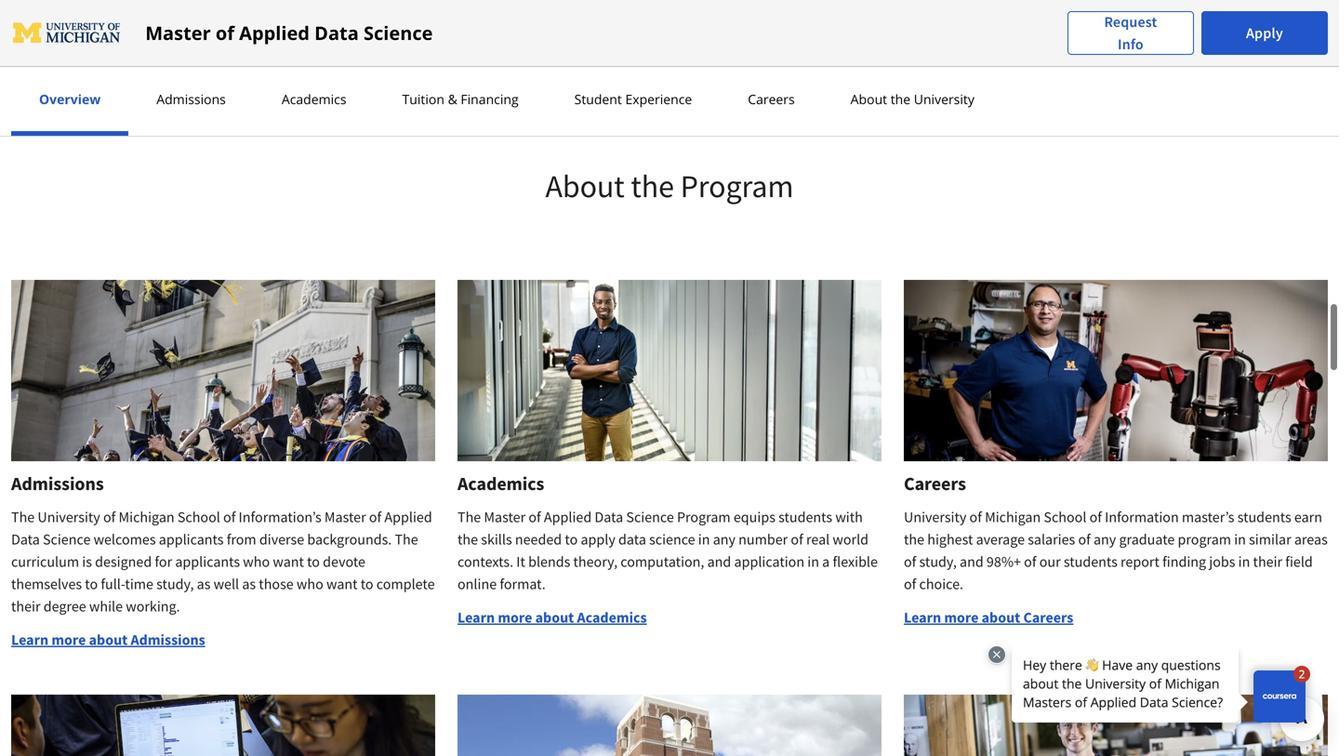 Task type: locate. For each thing, give the bounding box(es) containing it.
data
[[314, 20, 359, 46], [595, 508, 623, 526], [11, 530, 40, 549]]

98%+
[[987, 552, 1021, 571]]

school up the "well"
[[177, 508, 220, 526]]

the up curriculum
[[11, 508, 35, 526]]

1 horizontal spatial who
[[297, 575, 323, 593]]

admissions
[[156, 90, 226, 108], [11, 472, 104, 495], [131, 631, 205, 649]]

their
[[1253, 552, 1282, 571], [11, 597, 40, 616]]

michigan
[[119, 508, 175, 526], [985, 508, 1041, 526]]

0 horizontal spatial study,
[[156, 575, 194, 593]]

of left real
[[791, 530, 803, 549]]

0 horizontal spatial want
[[273, 552, 304, 571]]

study, down for
[[156, 575, 194, 593]]

1 horizontal spatial about
[[851, 90, 887, 108]]

1 vertical spatial careers
[[904, 472, 966, 495]]

0 horizontal spatial science
[[43, 530, 91, 549]]

students up real
[[778, 508, 832, 526]]

0 vertical spatial who
[[243, 552, 270, 571]]

2 vertical spatial admissions
[[131, 631, 205, 649]]

0 horizontal spatial data
[[11, 530, 40, 549]]

the up contexts.
[[458, 508, 481, 526]]

0 horizontal spatial students
[[778, 508, 832, 526]]

2 horizontal spatial science
[[626, 508, 674, 526]]

1 vertical spatial applicants
[[175, 552, 240, 571]]

format.
[[500, 575, 546, 593]]

the up the complete
[[395, 530, 418, 549]]

2 vertical spatial data
[[11, 530, 40, 549]]

2 school from the left
[[1044, 508, 1087, 526]]

applicants
[[159, 530, 224, 549], [175, 552, 240, 571]]

as left the "well"
[[197, 575, 211, 593]]

2 horizontal spatial academics
[[577, 608, 647, 627]]

academics up skills
[[458, 472, 544, 495]]

1 horizontal spatial students
[[1064, 552, 1118, 571]]

science up the data
[[626, 508, 674, 526]]

2 horizontal spatial applied
[[544, 508, 592, 526]]

more for careers
[[944, 608, 979, 627]]

study, up choice.
[[919, 552, 957, 571]]

0 horizontal spatial the
[[11, 508, 35, 526]]

school
[[177, 508, 220, 526], [1044, 508, 1087, 526]]

0 horizontal spatial who
[[243, 552, 270, 571]]

2 horizontal spatial master
[[484, 508, 526, 526]]

apply
[[1246, 24, 1283, 42]]

from
[[227, 530, 256, 549]]

2 horizontal spatial learn
[[904, 608, 941, 627]]

is
[[82, 552, 92, 571]]

full-
[[101, 575, 125, 593]]

0 horizontal spatial about
[[545, 166, 625, 206]]

the inside the master of applied data science program equips students with the skills needed to apply data science in any number of real world contexts. it blends theory, computation, and application in a flexible online format.
[[458, 530, 478, 549]]

about the university link
[[845, 90, 980, 108]]

experience
[[625, 90, 692, 108]]

to left apply
[[565, 530, 578, 549]]

student experience link
[[569, 90, 698, 108]]

the
[[891, 90, 911, 108], [631, 166, 674, 206], [458, 530, 478, 549], [904, 530, 924, 549]]

their down similar
[[1253, 552, 1282, 571]]

0 horizontal spatial any
[[713, 530, 736, 549]]

degree
[[43, 597, 86, 616]]

1 any from the left
[[713, 530, 736, 549]]

to down the devote
[[361, 575, 373, 593]]

university of michigan school of information master's students earn the highest average salaries of any graduate program in similar areas of study, and 98%+ of our students report finding jobs in their field of choice.
[[904, 508, 1328, 593]]

1 vertical spatial data
[[595, 508, 623, 526]]

program inside the master of applied data science program equips students with the skills needed to apply data science in any number of real world contexts. it blends theory, computation, and application in a flexible online format.
[[677, 508, 731, 526]]

in
[[698, 530, 710, 549], [1234, 530, 1246, 549], [807, 552, 819, 571], [1238, 552, 1250, 571]]

1 horizontal spatial their
[[1253, 552, 1282, 571]]

careers link
[[742, 90, 800, 108]]

our
[[1039, 552, 1061, 571]]

1 horizontal spatial michigan
[[985, 508, 1041, 526]]

1 horizontal spatial as
[[242, 575, 256, 593]]

learn down choice.
[[904, 608, 941, 627]]

for
[[155, 552, 172, 571]]

admissions link
[[151, 90, 231, 108]]

their inside university of michigan school of information master's students earn the highest average salaries of any graduate program in similar areas of study, and 98%+ of our students report finding jobs in their field of choice.
[[1253, 552, 1282, 571]]

more
[[498, 608, 532, 627], [944, 608, 979, 627], [51, 631, 86, 649]]

more for admissions
[[51, 631, 86, 649]]

application
[[734, 552, 804, 571]]

applicants up for
[[159, 530, 224, 549]]

1 horizontal spatial academics
[[458, 472, 544, 495]]

0 horizontal spatial school
[[177, 508, 220, 526]]

and inside university of michigan school of information master's students earn the highest average salaries of any graduate program in similar areas of study, and 98%+ of our students report finding jobs in their field of choice.
[[960, 552, 984, 571]]

computation,
[[621, 552, 704, 571]]

master
[[145, 20, 211, 46], [324, 508, 366, 526], [484, 508, 526, 526]]

2 vertical spatial academics
[[577, 608, 647, 627]]

as right the "well"
[[242, 575, 256, 593]]

master inside the university of michigan school of information's master of applied data science welcomes applicants from diverse backgrounds. the curriculum is designed for applicants who want to devote themselves to full-time study, as well as those who want to complete their degree while working.
[[324, 508, 366, 526]]

0 horizontal spatial and
[[707, 552, 731, 571]]

2 and from the left
[[960, 552, 984, 571]]

1 horizontal spatial learn
[[458, 608, 495, 627]]

science inside the university of michigan school of information's master of applied data science welcomes applicants from diverse backgrounds. the curriculum is designed for applicants who want to devote themselves to full-time study, as well as those who want to complete their degree while working.
[[43, 530, 91, 549]]

overview link
[[33, 90, 106, 108]]

applied inside the university of michigan school of information's master of applied data science welcomes applicants from diverse backgrounds. the curriculum is designed for applicants who want to devote themselves to full-time study, as well as those who want to complete their degree while working.
[[384, 508, 432, 526]]

backgrounds.
[[307, 530, 392, 549]]

science up tuition
[[364, 20, 433, 46]]

0 horizontal spatial about
[[89, 631, 128, 649]]

university
[[914, 90, 974, 108], [38, 508, 100, 526], [904, 508, 967, 526]]

1 vertical spatial who
[[297, 575, 323, 593]]

data up academics link on the left
[[314, 20, 359, 46]]

who down from
[[243, 552, 270, 571]]

0 horizontal spatial academics
[[282, 90, 346, 108]]

similar
[[1249, 530, 1291, 549]]

0 horizontal spatial learn
[[11, 631, 48, 649]]

diverse
[[259, 530, 304, 549]]

2 horizontal spatial about
[[982, 608, 1020, 627]]

study, inside the university of michigan school of information's master of applied data science welcomes applicants from diverse backgrounds. the curriculum is designed for applicants who want to devote themselves to full-time study, as well as those who want to complete their degree while working.
[[156, 575, 194, 593]]

1 vertical spatial academics
[[458, 472, 544, 495]]

careers
[[748, 90, 795, 108], [904, 472, 966, 495], [1023, 608, 1074, 627]]

to left the devote
[[307, 552, 320, 571]]

want
[[273, 552, 304, 571], [326, 575, 358, 593]]

of up the admissions link
[[216, 20, 234, 46]]

applicants up the "well"
[[175, 552, 240, 571]]

about down format.
[[535, 608, 574, 627]]

field
[[1285, 552, 1313, 571]]

want down diverse
[[273, 552, 304, 571]]

theory,
[[573, 552, 618, 571]]

who right those
[[297, 575, 323, 593]]

master up backgrounds. at the left
[[324, 508, 366, 526]]

2 vertical spatial science
[[43, 530, 91, 549]]

complete
[[376, 575, 435, 593]]

designed
[[95, 552, 152, 571]]

0 horizontal spatial careers
[[748, 90, 795, 108]]

0 horizontal spatial their
[[11, 597, 40, 616]]

any left the graduate
[[1094, 530, 1116, 549]]

0 horizontal spatial michigan
[[119, 508, 175, 526]]

study, inside university of michigan school of information master's students earn the highest average salaries of any graduate program in similar areas of study, and 98%+ of our students report finding jobs in their field of choice.
[[919, 552, 957, 571]]

master up skills
[[484, 508, 526, 526]]

and down highest
[[960, 552, 984, 571]]

learn more about admissions
[[11, 631, 205, 649]]

about for about the university
[[851, 90, 887, 108]]

and left application
[[707, 552, 731, 571]]

1 horizontal spatial school
[[1044, 508, 1087, 526]]

world
[[833, 530, 869, 549]]

of
[[216, 20, 234, 46], [103, 508, 116, 526], [223, 508, 236, 526], [369, 508, 381, 526], [529, 508, 541, 526], [970, 508, 982, 526], [1090, 508, 1102, 526], [791, 530, 803, 549], [1078, 530, 1091, 549], [904, 552, 916, 571], [1024, 552, 1036, 571], [904, 575, 916, 593]]

data inside the university of michigan school of information's master of applied data science welcomes applicants from diverse backgrounds. the curriculum is designed for applicants who want to devote themselves to full-time study, as well as those who want to complete their degree while working.
[[11, 530, 40, 549]]

1 vertical spatial study,
[[156, 575, 194, 593]]

1 vertical spatial program
[[677, 508, 731, 526]]

0 vertical spatial about
[[851, 90, 887, 108]]

2 any from the left
[[1094, 530, 1116, 549]]

1 horizontal spatial study,
[[919, 552, 957, 571]]

learn down degree at the bottom
[[11, 631, 48, 649]]

applied
[[239, 20, 310, 46], [384, 508, 432, 526], [544, 508, 592, 526]]

2 as from the left
[[242, 575, 256, 593]]

0 vertical spatial their
[[1253, 552, 1282, 571]]

about down while
[[89, 631, 128, 649]]

real
[[806, 530, 830, 549]]

any
[[713, 530, 736, 549], [1094, 530, 1116, 549]]

more down choice.
[[944, 608, 979, 627]]

learn more about careers link
[[904, 608, 1074, 627]]

applied inside the master of applied data science program equips students with the skills needed to apply data science in any number of real world contexts. it blends theory, computation, and application in a flexible online format.
[[544, 508, 592, 526]]

devote
[[323, 552, 365, 571]]

more down degree at the bottom
[[51, 631, 86, 649]]

learn down online
[[458, 608, 495, 627]]

2 horizontal spatial the
[[458, 508, 481, 526]]

1 horizontal spatial any
[[1094, 530, 1116, 549]]

learn
[[458, 608, 495, 627], [904, 608, 941, 627], [11, 631, 48, 649]]

science up is
[[43, 530, 91, 549]]

master's
[[1182, 508, 1235, 526]]

1 vertical spatial science
[[626, 508, 674, 526]]

blends
[[528, 552, 570, 571]]

0 vertical spatial admissions
[[156, 90, 226, 108]]

choice.
[[919, 575, 963, 593]]

average
[[976, 530, 1025, 549]]

applied up needed
[[544, 508, 592, 526]]

working.
[[126, 597, 180, 616]]

1 horizontal spatial science
[[364, 20, 433, 46]]

number
[[739, 530, 788, 549]]

information
[[1105, 508, 1179, 526]]

1 horizontal spatial about
[[535, 608, 574, 627]]

1 school from the left
[[177, 508, 220, 526]]

needed
[[515, 530, 562, 549]]

and
[[707, 552, 731, 571], [960, 552, 984, 571]]

about down 98%+
[[982, 608, 1020, 627]]

applied up academics link on the left
[[239, 20, 310, 46]]

more down format.
[[498, 608, 532, 627]]

to
[[565, 530, 578, 549], [307, 552, 320, 571], [85, 575, 98, 593], [361, 575, 373, 593]]

1 horizontal spatial master
[[324, 508, 366, 526]]

as
[[197, 575, 211, 593], [242, 575, 256, 593]]

school up salaries
[[1044, 508, 1087, 526]]

program
[[1178, 530, 1231, 549]]

2 horizontal spatial careers
[[1023, 608, 1074, 627]]

1 horizontal spatial more
[[498, 608, 532, 627]]

1 vertical spatial about
[[545, 166, 625, 206]]

2 horizontal spatial data
[[595, 508, 623, 526]]

the
[[11, 508, 35, 526], [458, 508, 481, 526], [395, 530, 418, 549]]

jobs
[[1209, 552, 1235, 571]]

the inside the master of applied data science program equips students with the skills needed to apply data science in any number of real world contexts. it blends theory, computation, and application in a flexible online format.
[[458, 508, 481, 526]]

data up apply
[[595, 508, 623, 526]]

who
[[243, 552, 270, 571], [297, 575, 323, 593]]

school inside the university of michigan school of information's master of applied data science welcomes applicants from diverse backgrounds. the curriculum is designed for applicants who want to devote themselves to full-time study, as well as those who want to complete their degree while working.
[[177, 508, 220, 526]]

study,
[[919, 552, 957, 571], [156, 575, 194, 593]]

applied up backgrounds. at the left
[[384, 508, 432, 526]]

0 horizontal spatial more
[[51, 631, 86, 649]]

any down equips
[[713, 530, 736, 549]]

the for admissions
[[11, 508, 35, 526]]

1 horizontal spatial and
[[960, 552, 984, 571]]

learn for admissions
[[11, 631, 48, 649]]

their down themselves
[[11, 597, 40, 616]]

0 vertical spatial study,
[[919, 552, 957, 571]]

academics down theory,
[[577, 608, 647, 627]]

data inside the master of applied data science program equips students with the skills needed to apply data science in any number of real world contexts. it blends theory, computation, and application in a flexible online format.
[[595, 508, 623, 526]]

1 michigan from the left
[[119, 508, 175, 526]]

data up curriculum
[[11, 530, 40, 549]]

students
[[778, 508, 832, 526], [1237, 508, 1291, 526], [1064, 552, 1118, 571]]

science
[[649, 530, 695, 549]]

to inside the master of applied data science program equips students with the skills needed to apply data science in any number of real world contexts. it blends theory, computation, and application in a flexible online format.
[[565, 530, 578, 549]]

students up similar
[[1237, 508, 1291, 526]]

highest
[[927, 530, 973, 549]]

want down the devote
[[326, 575, 358, 593]]

1 vertical spatial their
[[11, 597, 40, 616]]

michigan up the welcomes
[[119, 508, 175, 526]]

michigan inside university of michigan school of information master's students earn the highest average salaries of any graduate program in similar areas of study, and 98%+ of our students report finding jobs in their field of choice.
[[985, 508, 1041, 526]]

2 michigan from the left
[[985, 508, 1041, 526]]

students right the our
[[1064, 552, 1118, 571]]

1 horizontal spatial applied
[[384, 508, 432, 526]]

of left 'information'
[[1090, 508, 1102, 526]]

academics down master of applied data science
[[282, 90, 346, 108]]

1 horizontal spatial the
[[395, 530, 418, 549]]

master up the admissions link
[[145, 20, 211, 46]]

online
[[458, 575, 497, 593]]

about the program
[[545, 166, 794, 206]]

1 vertical spatial want
[[326, 575, 358, 593]]

of right salaries
[[1078, 530, 1091, 549]]

2 horizontal spatial more
[[944, 608, 979, 627]]

a
[[822, 552, 830, 571]]

0 vertical spatial academics
[[282, 90, 346, 108]]

finding
[[1163, 552, 1206, 571]]

1 and from the left
[[707, 552, 731, 571]]

welcomes
[[94, 530, 156, 549]]

0 vertical spatial careers
[[748, 90, 795, 108]]

about
[[535, 608, 574, 627], [982, 608, 1020, 627], [89, 631, 128, 649]]

school inside university of michigan school of information master's students earn the highest average salaries of any graduate program in similar areas of study, and 98%+ of our students report finding jobs in their field of choice.
[[1044, 508, 1087, 526]]

0 vertical spatial science
[[364, 20, 433, 46]]

0 horizontal spatial as
[[197, 575, 211, 593]]

0 vertical spatial data
[[314, 20, 359, 46]]

flexible
[[833, 552, 878, 571]]

tuition & financing
[[402, 90, 519, 108]]

learn more about admissions link
[[11, 631, 205, 649]]

michigan up average
[[985, 508, 1041, 526]]

academics
[[282, 90, 346, 108], [458, 472, 544, 495], [577, 608, 647, 627]]



Task type: describe. For each thing, give the bounding box(es) containing it.
1 horizontal spatial careers
[[904, 472, 966, 495]]

skills
[[481, 530, 512, 549]]

2 vertical spatial careers
[[1023, 608, 1074, 627]]

michigan inside the university of michigan school of information's master of applied data science welcomes applicants from diverse backgrounds. the curriculum is designed for applicants who want to devote themselves to full-time study, as well as those who want to complete their degree while working.
[[119, 508, 175, 526]]

academics link
[[276, 90, 352, 108]]

about the university
[[851, 90, 974, 108]]

time
[[125, 575, 153, 593]]

master inside the master of applied data science program equips students with the skills needed to apply data science in any number of real world contexts. it blends theory, computation, and application in a flexible online format.
[[484, 508, 526, 526]]

request info
[[1104, 13, 1157, 53]]

to left the full-
[[85, 575, 98, 593]]

1 vertical spatial admissions
[[11, 472, 104, 495]]

tuition & financing link
[[397, 90, 524, 108]]

of left the our
[[1024, 552, 1036, 571]]

learn for careers
[[904, 608, 941, 627]]

the for academics
[[458, 508, 481, 526]]

areas
[[1294, 530, 1328, 549]]

learn more about academics
[[458, 608, 647, 627]]

&
[[448, 90, 457, 108]]

request info button
[[1067, 11, 1194, 55]]

equips
[[734, 508, 775, 526]]

of up from
[[223, 508, 236, 526]]

information's
[[239, 508, 322, 526]]

of up the welcomes
[[103, 508, 116, 526]]

apply
[[581, 530, 615, 549]]

and inside the master of applied data science program equips students with the skills needed to apply data science in any number of real world contexts. it blends theory, computation, and application in a flexible online format.
[[707, 552, 731, 571]]

university inside university of michigan school of information master's students earn the highest average salaries of any graduate program in similar areas of study, and 98%+ of our students report finding jobs in their field of choice.
[[904, 508, 967, 526]]

financing
[[461, 90, 519, 108]]

info
[[1118, 35, 1144, 53]]

contexts.
[[458, 552, 513, 571]]

it
[[516, 552, 525, 571]]

of left choice.
[[904, 575, 916, 593]]

more for academics
[[498, 608, 532, 627]]

science inside the master of applied data science program equips students with the skills needed to apply data science in any number of real world contexts. it blends theory, computation, and application in a flexible online format.
[[626, 508, 674, 526]]

2 horizontal spatial students
[[1237, 508, 1291, 526]]

about for admissions
[[89, 631, 128, 649]]

their inside the university of michigan school of information's master of applied data science welcomes applicants from diverse backgrounds. the curriculum is designed for applicants who want to devote themselves to full-time study, as well as those who want to complete their degree while working.
[[11, 597, 40, 616]]

about for careers
[[982, 608, 1020, 627]]

of up backgrounds. at the left
[[369, 508, 381, 526]]

in up the jobs
[[1234, 530, 1246, 549]]

1 horizontal spatial data
[[314, 20, 359, 46]]

those
[[259, 575, 294, 593]]

of right flexible
[[904, 552, 916, 571]]

the inside university of michigan school of information master's students earn the highest average salaries of any graduate program in similar areas of study, and 98%+ of our students report finding jobs in their field of choice.
[[904, 530, 924, 549]]

tuition
[[402, 90, 444, 108]]

the university of michigan school of information's master of applied data science welcomes applicants from diverse backgrounds. the curriculum is designed for applicants who want to devote themselves to full-time study, as well as those who want to complete their degree while working.
[[11, 508, 435, 616]]

curriculum
[[11, 552, 79, 571]]

0 horizontal spatial master
[[145, 20, 211, 46]]

while
[[89, 597, 123, 616]]

in right the jobs
[[1238, 552, 1250, 571]]

apply button
[[1201, 11, 1328, 55]]

themselves
[[11, 575, 82, 593]]

university inside the university of michigan school of information's master of applied data science welcomes applicants from diverse backgrounds. the curriculum is designed for applicants who want to devote themselves to full-time study, as well as those who want to complete their degree while working.
[[38, 508, 100, 526]]

1 as from the left
[[197, 575, 211, 593]]

overview
[[39, 90, 101, 108]]

in left a
[[807, 552, 819, 571]]

about for academics
[[535, 608, 574, 627]]

with
[[835, 508, 863, 526]]

0 vertical spatial program
[[680, 166, 794, 206]]

data
[[618, 530, 646, 549]]

graduate
[[1119, 530, 1175, 549]]

of up needed
[[529, 508, 541, 526]]

any inside the master of applied data science program equips students with the skills needed to apply data science in any number of real world contexts. it blends theory, computation, and application in a flexible online format.
[[713, 530, 736, 549]]

1 horizontal spatial want
[[326, 575, 358, 593]]

the master of applied data science program equips students with the skills needed to apply data science in any number of real world contexts. it blends theory, computation, and application in a flexible online format.
[[458, 508, 878, 593]]

university of michigan image
[[11, 18, 123, 48]]

learn more about academics link
[[458, 608, 647, 627]]

students inside the master of applied data science program equips students with the skills needed to apply data science in any number of real world contexts. it blends theory, computation, and application in a flexible online format.
[[778, 508, 832, 526]]

earn
[[1294, 508, 1322, 526]]

learn for academics
[[458, 608, 495, 627]]

student
[[574, 90, 622, 108]]

in right science at the bottom of the page
[[698, 530, 710, 549]]

master of applied data science
[[145, 20, 433, 46]]

of up average
[[970, 508, 982, 526]]

about for about the program
[[545, 166, 625, 206]]

salaries
[[1028, 530, 1075, 549]]

learn more about careers
[[904, 608, 1074, 627]]

0 vertical spatial want
[[273, 552, 304, 571]]

any inside university of michigan school of information master's students earn the highest average salaries of any graduate program in similar areas of study, and 98%+ of our students report finding jobs in their field of choice.
[[1094, 530, 1116, 549]]

0 vertical spatial applicants
[[159, 530, 224, 549]]

student experience
[[574, 90, 692, 108]]

request
[[1104, 13, 1157, 31]]

report
[[1121, 552, 1160, 571]]

0 horizontal spatial applied
[[239, 20, 310, 46]]

well
[[214, 575, 239, 593]]



Task type: vqa. For each thing, say whether or not it's contained in the screenshot.
while
yes



